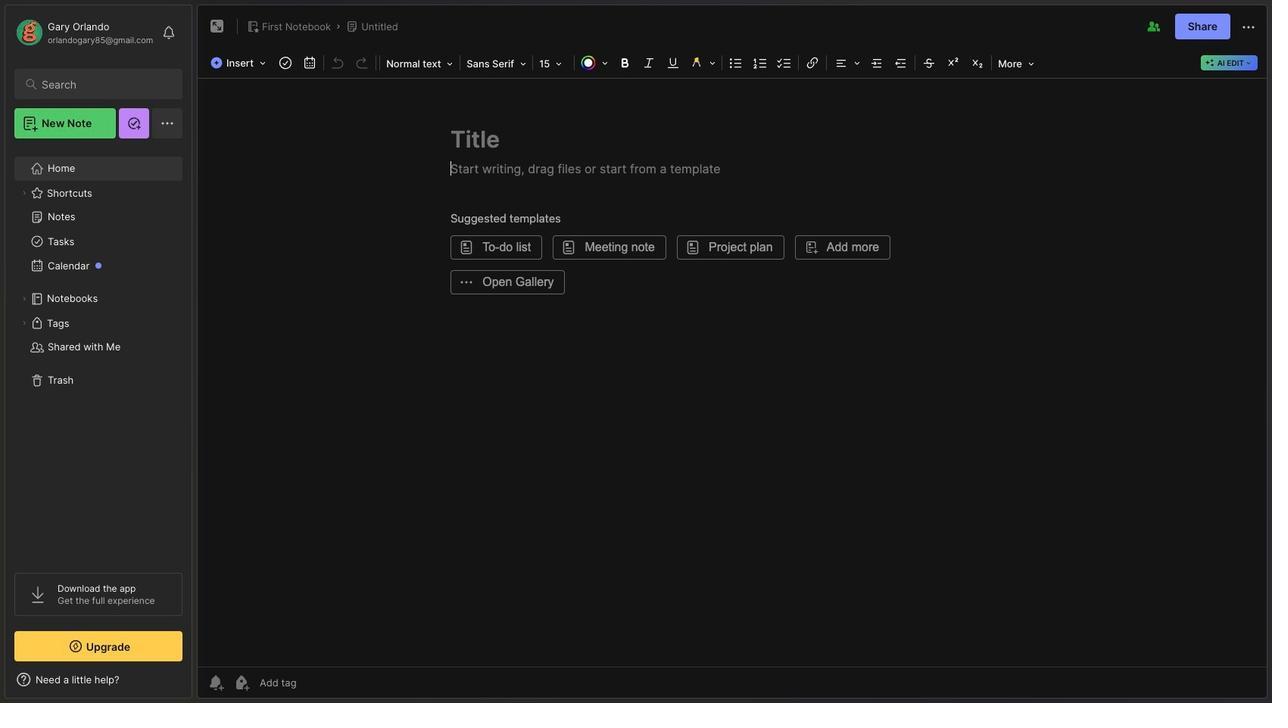 Task type: vqa. For each thing, say whether or not it's contained in the screenshot.
the View options field
no



Task type: locate. For each thing, give the bounding box(es) containing it.
strikethrough image
[[919, 52, 940, 73]]

Add tag field
[[258, 676, 373, 690]]

None search field
[[42, 75, 169, 93]]

task image
[[275, 52, 296, 73]]

tree inside main element
[[5, 148, 192, 560]]

Font family field
[[462, 53, 531, 74]]

WHAT'S NEW field
[[5, 668, 192, 692]]

bulleted list image
[[725, 52, 747, 73]]

Note Editor text field
[[198, 78, 1267, 667]]

Account field
[[14, 17, 153, 48]]

none search field inside main element
[[42, 75, 169, 93]]

Font color field
[[576, 52, 613, 73]]

Search text field
[[42, 77, 169, 92]]

main element
[[0, 0, 197, 703]]

checklist image
[[774, 52, 795, 73]]

subscript image
[[967, 52, 988, 73]]

expand tags image
[[20, 319, 29, 328]]

calendar event image
[[299, 52, 320, 73]]

bold image
[[614, 52, 635, 73]]

tree
[[5, 148, 192, 560]]

add a reminder image
[[207, 674, 225, 692]]



Task type: describe. For each thing, give the bounding box(es) containing it.
click to collapse image
[[191, 675, 203, 694]]

expand notebooks image
[[20, 295, 29, 304]]

outdent image
[[891, 52, 912, 73]]

superscript image
[[943, 52, 964, 73]]

Highlight field
[[685, 52, 720, 73]]

expand note image
[[208, 17, 226, 36]]

numbered list image
[[750, 52, 771, 73]]

Insert field
[[207, 52, 273, 73]]

more actions image
[[1240, 18, 1258, 36]]

indent image
[[866, 52, 888, 73]]

Font size field
[[535, 53, 573, 74]]

insert link image
[[802, 52, 823, 73]]

Alignment field
[[828, 52, 865, 73]]

underline image
[[663, 52, 684, 73]]

More actions field
[[1240, 17, 1258, 36]]

Heading level field
[[382, 53, 458, 74]]

note window element
[[197, 5, 1268, 703]]

More field
[[994, 53, 1039, 74]]

italic image
[[638, 52, 660, 73]]

add tag image
[[232, 674, 251, 692]]



